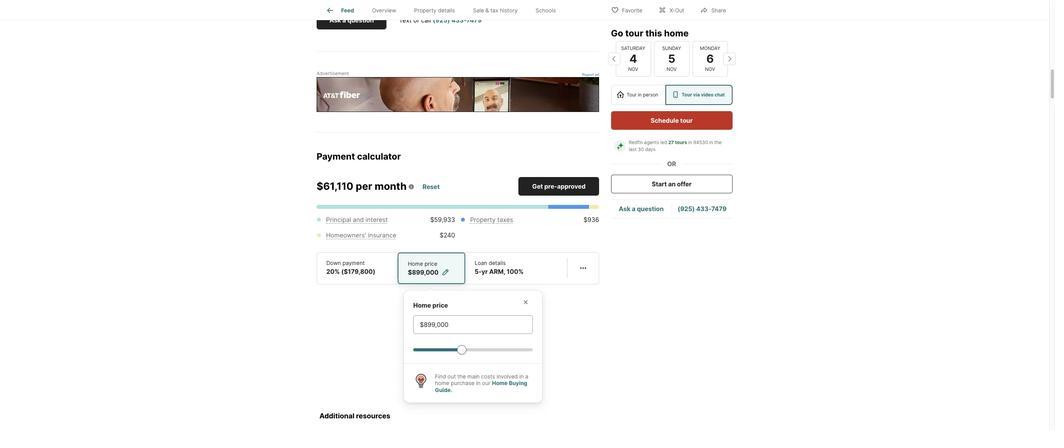Task type: locate. For each thing, give the bounding box(es) containing it.
1 horizontal spatial details
[[489, 260, 506, 266]]

nov down 4
[[628, 66, 638, 72]]

home
[[408, 261, 423, 267], [413, 302, 431, 310], [492, 380, 508, 387]]

1 vertical spatial details
[[489, 260, 506, 266]]

tour via video chat
[[682, 92, 725, 98]]

details inside loan details 5-yr arm, 100%
[[489, 260, 506, 266]]

2 vertical spatial home
[[492, 380, 508, 387]]

0 horizontal spatial 433-
[[451, 16, 466, 24]]

per
[[356, 180, 372, 192]]

0 vertical spatial (925) 433-7479 link
[[433, 16, 482, 24]]

nov inside sunday 5 nov
[[667, 66, 677, 72]]

2 horizontal spatial nov
[[705, 66, 715, 72]]

agents
[[644, 140, 659, 146]]

get pre-approved
[[532, 183, 586, 190]]

our
[[482, 380, 490, 387]]

price up $899,000 on the bottom left of the page
[[425, 261, 437, 267]]

insurance
[[368, 232, 396, 239]]

start an offer
[[652, 180, 692, 188]]

2 horizontal spatial a
[[632, 205, 636, 213]]

approved
[[557, 183, 586, 190]]

go tour this home
[[611, 28, 689, 39]]

involved
[[497, 374, 518, 380]]

1 vertical spatial home
[[435, 380, 449, 387]]

question down the feed
[[347, 16, 374, 24]]

1 horizontal spatial nov
[[667, 66, 677, 72]]

favorite button
[[604, 2, 649, 18]]

tour
[[627, 92, 637, 98], [682, 92, 692, 98]]

offer
[[677, 180, 692, 188]]

report ad button
[[582, 73, 599, 78]]

property
[[414, 7, 436, 14], [470, 216, 496, 224]]

property left taxes at the bottom left of the page
[[470, 216, 496, 224]]

find
[[435, 374, 446, 380]]

buying
[[509, 380, 527, 387]]

1 horizontal spatial question
[[637, 205, 664, 213]]

0 horizontal spatial (925)
[[433, 16, 450, 24]]

5-
[[475, 268, 482, 276]]

none text field inside home price "tooltip"
[[420, 320, 526, 330]]

property details
[[414, 7, 455, 14]]

saturday
[[621, 45, 646, 51]]

saturday 4 nov
[[621, 45, 646, 72]]

home price up $899,000 on the bottom left of the page
[[408, 261, 437, 267]]

taxes
[[497, 216, 513, 224]]

nov
[[628, 66, 638, 72], [667, 66, 677, 72], [705, 66, 715, 72]]

0 horizontal spatial ask a question
[[329, 16, 374, 24]]

1 vertical spatial tour
[[680, 117, 693, 125]]

30
[[638, 147, 644, 152]]

1 horizontal spatial 433-
[[696, 205, 712, 213]]

property for property details
[[414, 7, 436, 14]]

1 vertical spatial (925) 433-7479 link
[[678, 205, 727, 213]]

in right 94530 on the top right of page
[[709, 140, 713, 146]]

(925)
[[433, 16, 450, 24], [678, 205, 695, 213]]

1 vertical spatial price
[[433, 302, 448, 310]]

1 vertical spatial question
[[637, 205, 664, 213]]

5
[[668, 52, 675, 65]]

2 nov from the left
[[667, 66, 677, 72]]

home price down $899,000 on the bottom left of the page
[[413, 302, 448, 310]]

1 vertical spatial the
[[457, 374, 466, 380]]

1 horizontal spatial tour
[[682, 92, 692, 98]]

1 vertical spatial 433-
[[696, 205, 712, 213]]

1 vertical spatial a
[[632, 205, 636, 213]]

0 vertical spatial the
[[715, 140, 722, 146]]

1 vertical spatial ask a question
[[619, 205, 664, 213]]

details up text or call (925) 433-7479
[[438, 7, 455, 14]]

home up sunday
[[664, 28, 689, 39]]

0 vertical spatial a
[[342, 16, 346, 24]]

reset
[[423, 183, 440, 191]]

$61,110 per month
[[317, 180, 407, 192]]

3 nov from the left
[[705, 66, 715, 72]]

(925) down offer
[[678, 205, 695, 213]]

0 horizontal spatial a
[[342, 16, 346, 24]]

price inside "tooltip"
[[433, 302, 448, 310]]

0 horizontal spatial property
[[414, 7, 436, 14]]

None button
[[616, 41, 651, 77], [654, 41, 690, 77], [693, 41, 728, 77], [616, 41, 651, 77], [654, 41, 690, 77], [693, 41, 728, 77]]

report
[[582, 73, 594, 77]]

sale
[[473, 7, 484, 14]]

1 horizontal spatial tour
[[680, 117, 693, 125]]

led
[[661, 140, 667, 146]]

1 horizontal spatial the
[[715, 140, 722, 146]]

in the last 30 days
[[629, 140, 723, 152]]

0 horizontal spatial nov
[[628, 66, 638, 72]]

an
[[668, 180, 676, 188]]

question inside button
[[347, 16, 374, 24]]

$61,110
[[317, 180, 353, 192]]

nov down 5
[[667, 66, 677, 72]]

tour inside option
[[682, 92, 692, 98]]

the up purchase
[[457, 374, 466, 380]]

nov inside saturday 4 nov
[[628, 66, 638, 72]]

report ad
[[582, 73, 599, 77]]

433-
[[451, 16, 466, 24], [696, 205, 712, 213]]

homeowners' insurance link
[[326, 232, 396, 239]]

0 vertical spatial 433-
[[451, 16, 466, 24]]

(925) 433-7479 link down offer
[[678, 205, 727, 213]]

1 tour from the left
[[627, 92, 637, 98]]

property for property taxes
[[470, 216, 496, 224]]

schools tab
[[527, 1, 565, 20]]

0 vertical spatial tour
[[625, 28, 644, 39]]

7479
[[466, 16, 482, 24], [712, 205, 727, 213]]

ask a question down start
[[619, 205, 664, 213]]

tour up saturday
[[625, 28, 644, 39]]

in left person
[[638, 92, 642, 98]]

(925) down property details
[[433, 16, 450, 24]]

0 vertical spatial details
[[438, 7, 455, 14]]

0 vertical spatial (925)
[[433, 16, 450, 24]]

1 horizontal spatial ask
[[619, 205, 631, 213]]

1 horizontal spatial (925)
[[678, 205, 695, 213]]

home inside the home buying guide.
[[492, 380, 508, 387]]

property inside tab
[[414, 7, 436, 14]]

in inside the in the last 30 days
[[709, 140, 713, 146]]

0 vertical spatial ask a question
[[329, 16, 374, 24]]

0 vertical spatial home
[[664, 28, 689, 39]]

sunday 5 nov
[[662, 45, 681, 72]]

1 vertical spatial (925)
[[678, 205, 695, 213]]

tour left via
[[682, 92, 692, 98]]

x-
[[670, 7, 675, 13]]

1 horizontal spatial ask a question
[[619, 205, 664, 213]]

tour
[[625, 28, 644, 39], [680, 117, 693, 125]]

price down $899,000 on the bottom left of the page
[[433, 302, 448, 310]]

nov for 4
[[628, 66, 638, 72]]

$936
[[583, 216, 599, 224]]

tour inside button
[[680, 117, 693, 125]]

month
[[375, 180, 407, 192]]

reset button
[[422, 180, 440, 194]]

advertisement
[[317, 71, 349, 76]]

payment
[[317, 151, 355, 162]]

price
[[425, 261, 437, 267], [433, 302, 448, 310]]

1 horizontal spatial property
[[470, 216, 496, 224]]

in
[[638, 92, 642, 98], [688, 140, 692, 146], [709, 140, 713, 146], [519, 374, 524, 380], [476, 380, 481, 387]]

home up guide.
[[435, 380, 449, 387]]

tour inside option
[[627, 92, 637, 98]]

the right 94530 on the top right of page
[[715, 140, 722, 146]]

resources
[[356, 412, 390, 421]]

home buying guide. link
[[435, 380, 527, 394]]

1 vertical spatial home price
[[413, 302, 448, 310]]

details inside tab
[[438, 7, 455, 14]]

1 vertical spatial ask
[[619, 205, 631, 213]]

1 nov from the left
[[628, 66, 638, 72]]

0 horizontal spatial the
[[457, 374, 466, 380]]

home down involved
[[492, 380, 508, 387]]

1 horizontal spatial home
[[664, 28, 689, 39]]

yr
[[482, 268, 488, 276]]

(925) 433-7479 link down sale
[[433, 16, 482, 24]]

home inside find out the main costs involved in a home purchase in our
[[435, 380, 449, 387]]

tour in person option
[[611, 85, 666, 105]]

0 vertical spatial ask
[[329, 16, 341, 24]]

tab list
[[317, 0, 571, 20]]

1 horizontal spatial 7479
[[712, 205, 727, 213]]

payment
[[342, 260, 365, 266]]

question
[[347, 16, 374, 24], [637, 205, 664, 213]]

tours
[[675, 140, 687, 146]]

0 horizontal spatial tour
[[627, 92, 637, 98]]

(925) 433-7479 link
[[433, 16, 482, 24], [678, 205, 727, 213]]

tour left person
[[627, 92, 637, 98]]

0 horizontal spatial ask
[[329, 16, 341, 24]]

home
[[664, 28, 689, 39], [435, 380, 449, 387]]

overview tab
[[363, 1, 405, 20]]

tab list containing feed
[[317, 0, 571, 20]]

ask a question button
[[317, 11, 387, 29]]

feed
[[341, 7, 354, 14]]

1 vertical spatial 7479
[[712, 205, 727, 213]]

1 horizontal spatial (925) 433-7479 link
[[678, 205, 727, 213]]

interest
[[366, 216, 388, 224]]

None text field
[[420, 320, 526, 330]]

nov inside 'monday 6 nov'
[[705, 66, 715, 72]]

nov down the 6
[[705, 66, 715, 72]]

details for property details
[[438, 7, 455, 14]]

homeowners' insurance
[[326, 232, 396, 239]]

in inside option
[[638, 92, 642, 98]]

homeowners'
[[326, 232, 366, 239]]

0 vertical spatial question
[[347, 16, 374, 24]]

pre-
[[544, 183, 557, 190]]

property up call
[[414, 7, 436, 14]]

in right tours
[[688, 140, 692, 146]]

previous image
[[608, 53, 620, 65]]

details up arm,
[[489, 260, 506, 266]]

2 tour from the left
[[682, 92, 692, 98]]

go
[[611, 28, 623, 39]]

principal
[[326, 216, 351, 224]]

last
[[629, 147, 637, 152]]

0 horizontal spatial tour
[[625, 28, 644, 39]]

($179,800)
[[341, 268, 375, 276]]

schedule
[[651, 117, 679, 125]]

0 horizontal spatial home
[[435, 380, 449, 387]]

ask
[[329, 16, 341, 24], [619, 205, 631, 213]]

list box
[[611, 85, 733, 105]]

2 vertical spatial a
[[525, 374, 528, 380]]

question down start
[[637, 205, 664, 213]]

home buying guide.
[[435, 380, 527, 394]]

ask a question down the feed
[[329, 16, 374, 24]]

1 vertical spatial property
[[470, 216, 496, 224]]

0 horizontal spatial details
[[438, 7, 455, 14]]

0 vertical spatial 7479
[[466, 16, 482, 24]]

home down $899,000 on the bottom left of the page
[[413, 302, 431, 310]]

0 vertical spatial property
[[414, 7, 436, 14]]

home up $899,000 on the bottom left of the page
[[408, 261, 423, 267]]

nov for 5
[[667, 66, 677, 72]]

tour right schedule
[[680, 117, 693, 125]]

0 horizontal spatial (925) 433-7479 link
[[433, 16, 482, 24]]

0 horizontal spatial question
[[347, 16, 374, 24]]

video
[[701, 92, 714, 98]]

1 horizontal spatial a
[[525, 374, 528, 380]]



Task type: describe. For each thing, give the bounding box(es) containing it.
ask inside button
[[329, 16, 341, 24]]

call
[[421, 16, 431, 24]]

this
[[646, 28, 662, 39]]

tour for schedule
[[680, 117, 693, 125]]

out
[[675, 7, 684, 13]]

calculator
[[357, 151, 401, 162]]

sale & tax history
[[473, 7, 518, 14]]

tour via video chat option
[[666, 85, 733, 105]]

lightbulb icon image
[[413, 374, 429, 389]]

property details tab
[[405, 1, 464, 20]]

principal and interest
[[326, 216, 388, 224]]

payment calculator
[[317, 151, 401, 162]]

0 horizontal spatial 7479
[[466, 16, 482, 24]]

guide.
[[435, 387, 452, 394]]

loan
[[475, 260, 487, 266]]

find out the main costs involved in a home purchase in our
[[435, 374, 528, 387]]

nov for 6
[[705, 66, 715, 72]]

favorite
[[622, 7, 642, 13]]

x-out
[[670, 7, 684, 13]]

costs
[[481, 374, 495, 380]]

27
[[668, 140, 674, 146]]

feed link
[[326, 6, 354, 15]]

in up the "buying"
[[519, 374, 524, 380]]

home price inside "tooltip"
[[413, 302, 448, 310]]

property taxes link
[[470, 216, 513, 224]]

principal and interest link
[[326, 216, 388, 224]]

the inside the in the last 30 days
[[715, 140, 722, 146]]

property taxes
[[470, 216, 513, 224]]

tour for tour in person
[[627, 92, 637, 98]]

get
[[532, 183, 543, 190]]

schools
[[536, 7, 556, 14]]

monday 6 nov
[[700, 45, 720, 72]]

and
[[353, 216, 364, 224]]

redfin agents led 27 tours in 94530
[[629, 140, 708, 146]]

share button
[[694, 2, 733, 18]]

$240
[[440, 232, 455, 239]]

or
[[413, 16, 419, 24]]

x-out button
[[652, 2, 691, 18]]

0 vertical spatial home price
[[408, 261, 437, 267]]

tour in person
[[627, 92, 658, 98]]

1 vertical spatial home
[[413, 302, 431, 310]]

a inside find out the main costs involved in a home purchase in our
[[525, 374, 528, 380]]

main
[[467, 374, 480, 380]]

4
[[630, 52, 637, 65]]

details for loan details 5-yr arm, 100%
[[489, 260, 506, 266]]

$899,000
[[408, 269, 439, 277]]

home price tooltip
[[404, 285, 686, 403]]

ad region
[[317, 77, 599, 112]]

in left 'our'
[[476, 380, 481, 387]]

list box containing tour in person
[[611, 85, 733, 105]]

$59,933
[[430, 216, 455, 224]]

get pre-approved button
[[519, 177, 599, 196]]

chat
[[715, 92, 725, 98]]

tour for tour via video chat
[[682, 92, 692, 98]]

schedule tour button
[[611, 111, 733, 130]]

ask a question inside button
[[329, 16, 374, 24]]

or
[[667, 160, 676, 168]]

94530
[[694, 140, 708, 146]]

next image
[[723, 53, 736, 65]]

redfin
[[629, 140, 643, 146]]

additional
[[319, 412, 354, 421]]

(925) 433-7479
[[678, 205, 727, 213]]

Home Price Slider range field
[[413, 345, 533, 355]]

lightbulb icon element
[[413, 374, 435, 394]]

a inside ask a question button
[[342, 16, 346, 24]]

loan details 5-yr arm, 100%
[[475, 260, 524, 276]]

tour for go
[[625, 28, 644, 39]]

&
[[485, 7, 489, 14]]

arm,
[[489, 268, 505, 276]]

overview
[[372, 7, 396, 14]]

20%
[[326, 268, 340, 276]]

additional resources
[[319, 412, 390, 421]]

monday
[[700, 45, 720, 51]]

schedule tour
[[651, 117, 693, 125]]

down
[[326, 260, 341, 266]]

tax
[[490, 7, 498, 14]]

ad
[[595, 73, 599, 77]]

text or call (925) 433-7479
[[399, 16, 482, 24]]

ask a question link
[[619, 205, 664, 213]]

sale & tax history tab
[[464, 1, 527, 20]]

0 vertical spatial price
[[425, 261, 437, 267]]

0 vertical spatial home
[[408, 261, 423, 267]]

6
[[707, 52, 714, 65]]

the inside find out the main costs involved in a home purchase in our
[[457, 374, 466, 380]]

out
[[448, 374, 456, 380]]

text
[[399, 16, 412, 24]]



Task type: vqa. For each thing, say whether or not it's contained in the screenshot.
12 Units to the right
no



